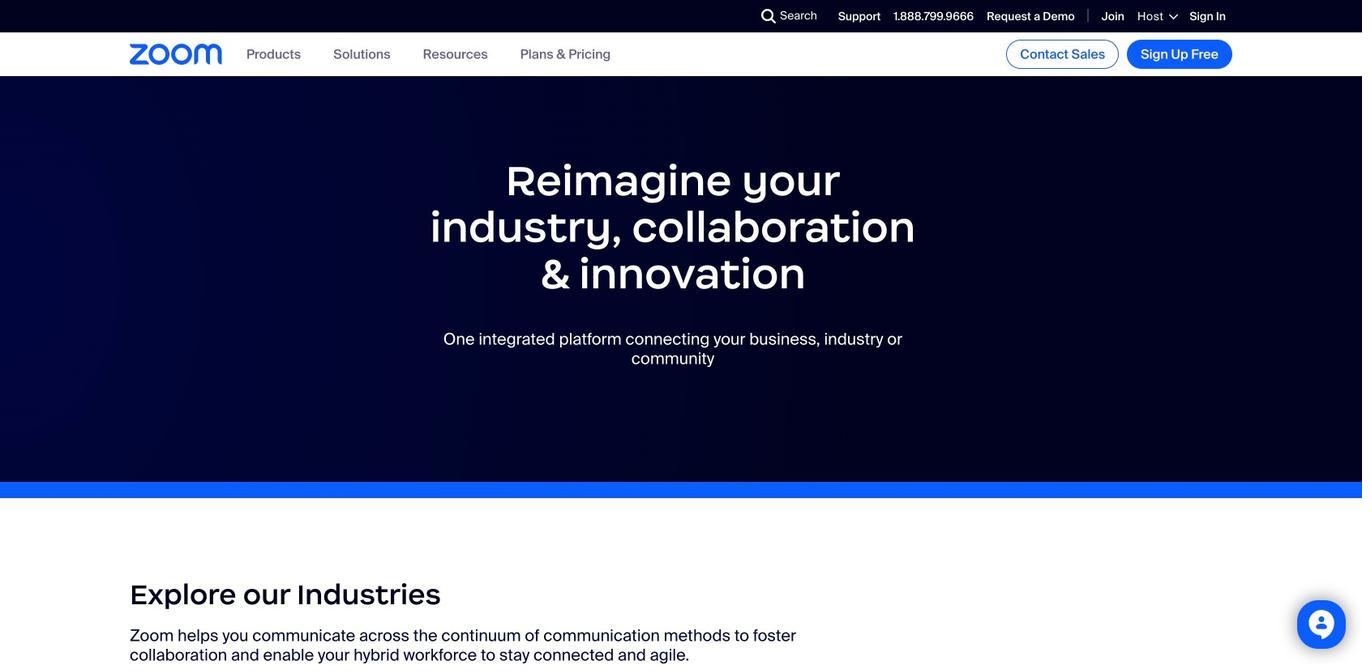 Task type: locate. For each thing, give the bounding box(es) containing it.
main content
[[0, 76, 1362, 666]]

search image
[[761, 9, 776, 24], [761, 9, 776, 24]]

None search field
[[702, 3, 765, 29]]

zoom logo image
[[130, 44, 222, 65]]



Task type: vqa. For each thing, say whether or not it's contained in the screenshot.
webinars to the middle
no



